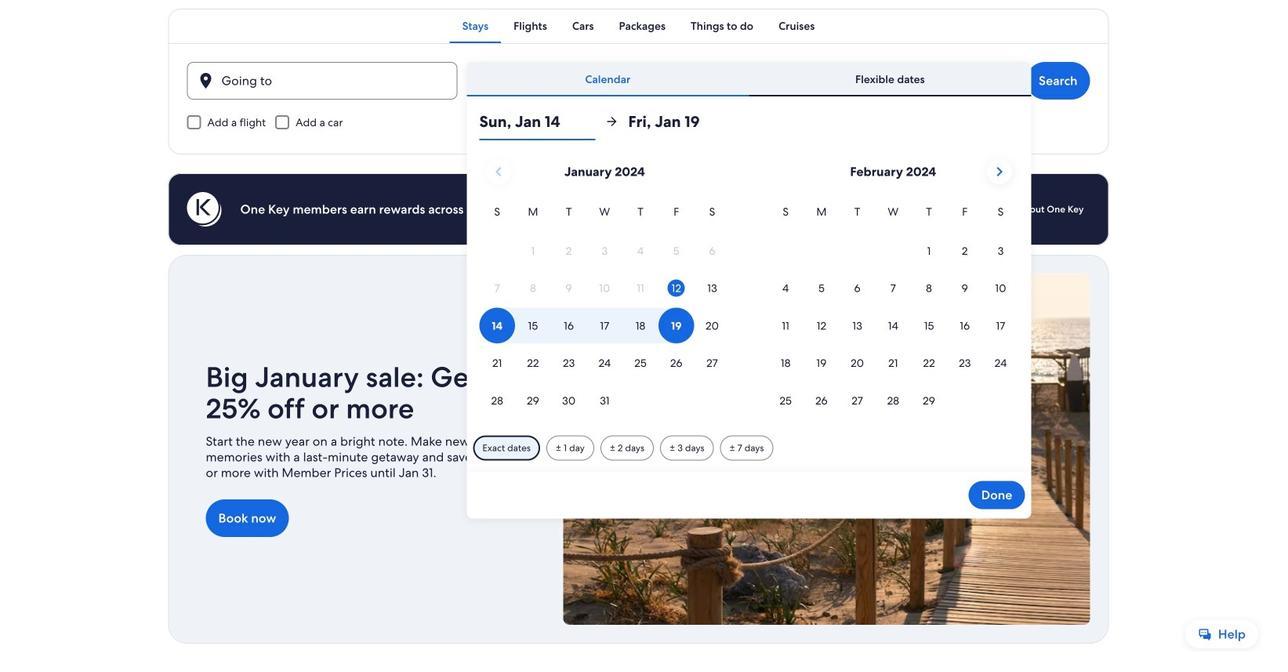 Task type: locate. For each thing, give the bounding box(es) containing it.
february 2024 element
[[768, 203, 1019, 420]]

next month image
[[990, 162, 1009, 181]]

january 2024 element
[[479, 203, 730, 420]]

application
[[479, 153, 1019, 420]]

tab list
[[168, 9, 1109, 43], [467, 62, 1032, 96]]

0 vertical spatial tab list
[[168, 9, 1109, 43]]

directional image
[[605, 115, 619, 129]]

previous month image
[[489, 162, 508, 181]]



Task type: vqa. For each thing, say whether or not it's contained in the screenshot.
the bottommost "TAB LIST"
yes



Task type: describe. For each thing, give the bounding box(es) containing it.
today element
[[668, 280, 685, 297]]

1 vertical spatial tab list
[[467, 62, 1032, 96]]



